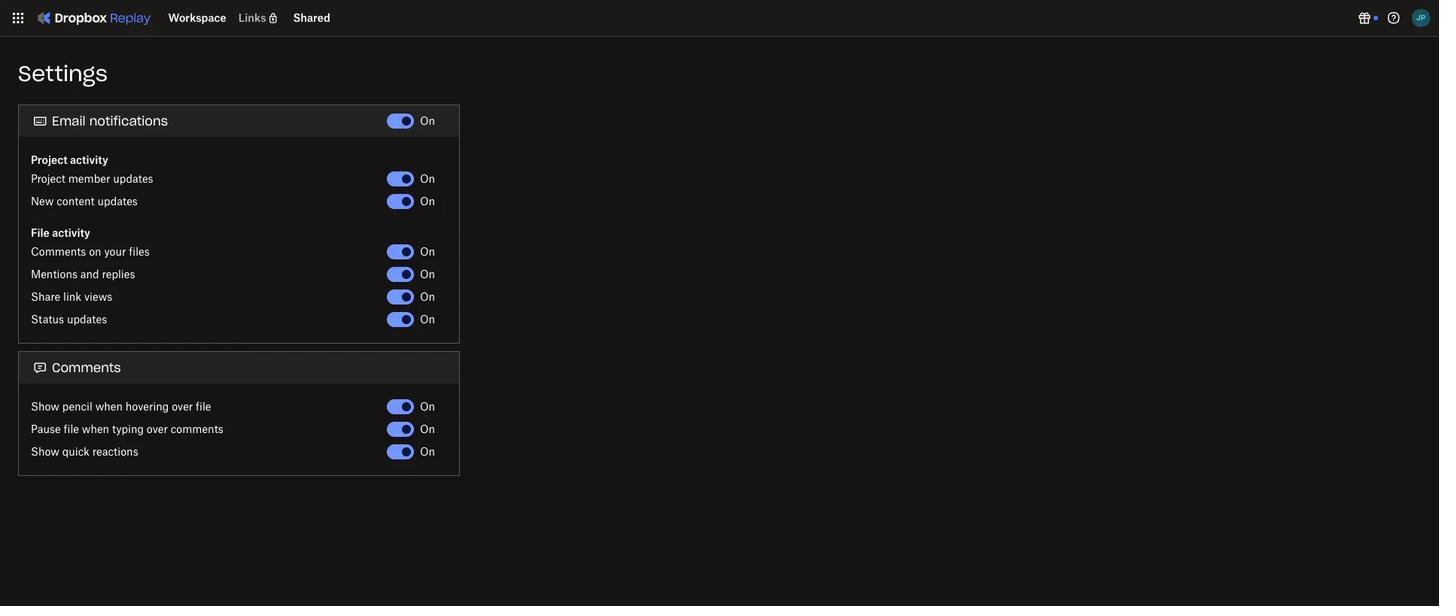 Task type: describe. For each thing, give the bounding box(es) containing it.
when for hovering
[[95, 401, 123, 414]]

activity for file activity
[[52, 227, 90, 240]]

project member updates
[[31, 173, 153, 186]]

project for project member updates
[[31, 173, 65, 186]]

show quick reactions
[[31, 446, 138, 459]]

comments for comments
[[52, 361, 121, 376]]

1 on from the top
[[420, 115, 435, 128]]

replies
[[102, 268, 135, 281]]

link
[[63, 291, 81, 304]]

comments on your files
[[31, 246, 150, 259]]

2 vertical spatial updates
[[67, 313, 107, 326]]

on for new content updates
[[420, 195, 435, 208]]

activity for project activity
[[70, 154, 108, 167]]

what's new in replay? image
[[1356, 9, 1374, 27]]

on for pause file when typing over comments
[[420, 423, 435, 436]]

notifications
[[89, 114, 168, 129]]

share link views
[[31, 291, 112, 304]]

email
[[52, 114, 85, 129]]

files
[[129, 246, 150, 259]]

links
[[238, 11, 266, 24]]

quick
[[62, 446, 90, 459]]

shared
[[293, 11, 330, 24]]

over for hovering
[[172, 401, 193, 414]]

file
[[31, 227, 50, 240]]

hovering
[[126, 401, 169, 414]]

1 horizontal spatial file
[[196, 401, 211, 414]]

content
[[57, 195, 95, 208]]

show for show pencil when hovering over file
[[31, 401, 59, 414]]

show for show quick reactions
[[31, 446, 59, 459]]

on for project member updates
[[420, 173, 435, 186]]

jp button
[[1409, 6, 1433, 30]]

reactions
[[92, 446, 138, 459]]

status updates
[[31, 313, 107, 326]]

1 vertical spatial file
[[64, 423, 79, 436]]

and
[[80, 268, 99, 281]]

over for typing
[[147, 423, 168, 436]]

on for mentions and replies
[[420, 268, 435, 281]]

mentions and replies
[[31, 268, 135, 281]]



Task type: vqa. For each thing, say whether or not it's contained in the screenshot.
the leftmost 1
no



Task type: locate. For each thing, give the bounding box(es) containing it.
file activity
[[31, 227, 90, 240]]

1 vertical spatial over
[[147, 423, 168, 436]]

on for show quick reactions
[[420, 446, 435, 459]]

file
[[196, 401, 211, 414], [64, 423, 79, 436]]

activity
[[70, 154, 108, 167], [52, 227, 90, 240]]

0 horizontal spatial file
[[64, 423, 79, 436]]

when up show quick reactions
[[82, 423, 109, 436]]

5 on from the top
[[420, 268, 435, 281]]

updates right member
[[113, 173, 153, 186]]

jp
[[1416, 13, 1426, 23]]

1 vertical spatial show
[[31, 446, 59, 459]]

new
[[31, 195, 54, 208]]

member
[[68, 173, 110, 186]]

updates down project member updates
[[97, 195, 138, 208]]

0 vertical spatial over
[[172, 401, 193, 414]]

activity up member
[[70, 154, 108, 167]]

new content updates
[[31, 195, 138, 208]]

0 vertical spatial file
[[196, 401, 211, 414]]

on for show pencil when hovering over file
[[420, 401, 435, 414]]

1 vertical spatial updates
[[97, 195, 138, 208]]

show pencil when hovering over file
[[31, 401, 211, 414]]

updates for project member updates
[[113, 173, 153, 186]]

comments for comments on your files
[[31, 246, 86, 259]]

when up pause file when typing over comments
[[95, 401, 123, 414]]

2 on from the top
[[420, 173, 435, 186]]

8 on from the top
[[420, 401, 435, 414]]

1 vertical spatial activity
[[52, 227, 90, 240]]

workspace link
[[168, 11, 226, 25], [168, 11, 226, 24]]

share
[[31, 291, 60, 304]]

0 vertical spatial when
[[95, 401, 123, 414]]

mentions
[[31, 268, 78, 281]]

replay logo - go to homepage image
[[30, 6, 156, 30]]

1 project from the top
[[31, 154, 67, 167]]

on for comments on your files
[[420, 246, 435, 259]]

updates
[[113, 173, 153, 186], [97, 195, 138, 208], [67, 313, 107, 326]]

0 vertical spatial comments
[[31, 246, 86, 259]]

pencil
[[62, 401, 92, 414]]

status
[[31, 313, 64, 326]]

1 horizontal spatial over
[[172, 401, 193, 414]]

updates for new content updates
[[97, 195, 138, 208]]

show down pause
[[31, 446, 59, 459]]

project activity
[[31, 154, 108, 167]]

typing
[[112, 423, 144, 436]]

on for status updates
[[420, 313, 435, 326]]

views
[[84, 291, 112, 304]]

1 vertical spatial when
[[82, 423, 109, 436]]

comments down file activity
[[31, 246, 86, 259]]

activity up comments on your files
[[52, 227, 90, 240]]

0 horizontal spatial over
[[147, 423, 168, 436]]

2 show from the top
[[31, 446, 59, 459]]

shared link
[[293, 11, 330, 25], [293, 11, 330, 24]]

your
[[104, 246, 126, 259]]

file up comments
[[196, 401, 211, 414]]

on
[[89, 246, 101, 259]]

1 show from the top
[[31, 401, 59, 414]]

settings
[[18, 60, 108, 87]]

1 vertical spatial comments
[[52, 361, 121, 376]]

comments
[[171, 423, 223, 436]]

3 on from the top
[[420, 195, 435, 208]]

when for typing
[[82, 423, 109, 436]]

over down "hovering"
[[147, 423, 168, 436]]

comments
[[31, 246, 86, 259], [52, 361, 121, 376]]

2 project from the top
[[31, 173, 65, 186]]

over
[[172, 401, 193, 414], [147, 423, 168, 436]]

0 vertical spatial show
[[31, 401, 59, 414]]

7 on from the top
[[420, 313, 435, 326]]

project for project activity
[[31, 154, 67, 167]]

6 on from the top
[[420, 291, 435, 304]]

email notifications
[[52, 114, 168, 129]]

show
[[31, 401, 59, 414], [31, 446, 59, 459]]

0 vertical spatial updates
[[113, 173, 153, 186]]

0 vertical spatial activity
[[70, 154, 108, 167]]

9 on from the top
[[420, 423, 435, 436]]

pause
[[31, 423, 61, 436]]

pause file when typing over comments
[[31, 423, 223, 436]]

project
[[31, 154, 67, 167], [31, 173, 65, 186]]

show up pause
[[31, 401, 59, 414]]

4 on from the top
[[420, 246, 435, 259]]

file up quick
[[64, 423, 79, 436]]

over up comments
[[172, 401, 193, 414]]

when
[[95, 401, 123, 414], [82, 423, 109, 436]]

comments up pencil
[[52, 361, 121, 376]]

1 vertical spatial project
[[31, 173, 65, 186]]

0 vertical spatial project
[[31, 154, 67, 167]]

10 on from the top
[[420, 446, 435, 459]]

workspace
[[168, 11, 226, 24]]

updates down views
[[67, 313, 107, 326]]

on for share link views
[[420, 291, 435, 304]]

on
[[420, 115, 435, 128], [420, 173, 435, 186], [420, 195, 435, 208], [420, 246, 435, 259], [420, 268, 435, 281], [420, 291, 435, 304], [420, 313, 435, 326], [420, 401, 435, 414], [420, 423, 435, 436], [420, 446, 435, 459]]



